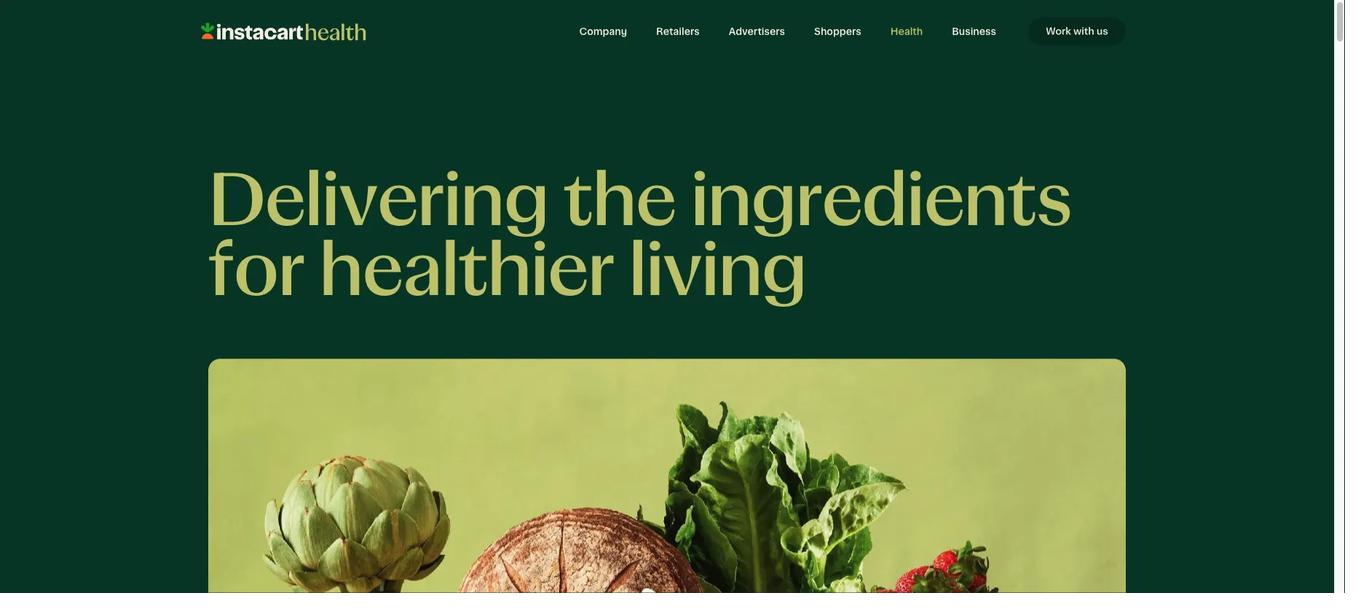Task type: locate. For each thing, give the bounding box(es) containing it.
work with us link
[[1029, 17, 1126, 45]]

healthier
[[319, 234, 614, 308]]

shoppers button
[[800, 17, 876, 45]]

us
[[1097, 26, 1109, 36]]

business button
[[938, 17, 1011, 45]]

work
[[1046, 26, 1072, 36]]

company button
[[565, 17, 642, 45]]

retailers
[[657, 26, 700, 36]]

delivering the ingredients for healthier living
[[208, 165, 1072, 308]]

ingredients
[[691, 165, 1072, 238]]

the
[[564, 165, 676, 238]]

living
[[629, 234, 807, 308]]

business
[[952, 26, 997, 36]]



Task type: describe. For each thing, give the bounding box(es) containing it.
for
[[208, 234, 304, 308]]

health
[[891, 26, 923, 36]]

with
[[1074, 26, 1095, 36]]

delivering
[[208, 165, 549, 238]]

health button
[[876, 17, 938, 45]]

advertisers
[[729, 26, 785, 36]]

work with us
[[1046, 26, 1109, 36]]

company
[[580, 26, 627, 36]]

advertisers button
[[715, 17, 800, 45]]

shoppers
[[815, 26, 862, 36]]

retailers button
[[642, 17, 715, 45]]



Task type: vqa. For each thing, say whether or not it's contained in the screenshot.
GRADE related to 3
no



